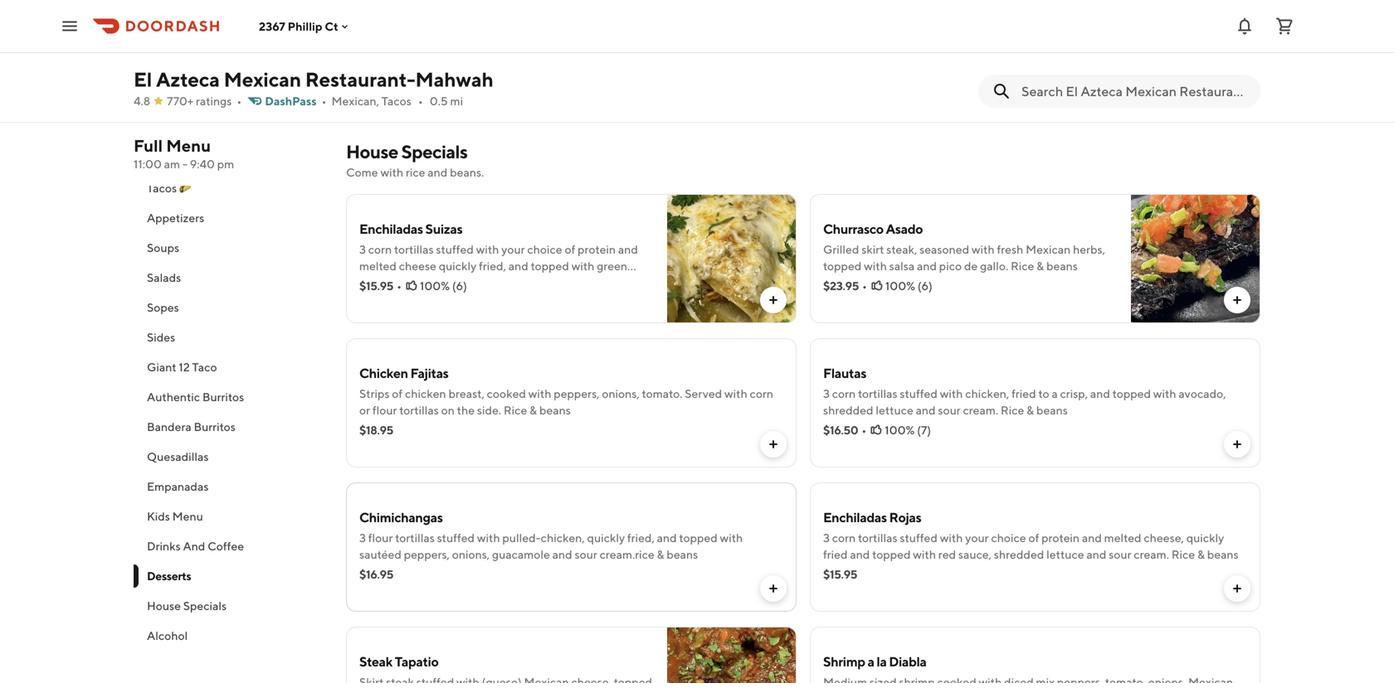 Task type: locate. For each thing, give the bounding box(es) containing it.
steak tapatio image
[[667, 628, 797, 684]]

specials for house specials
[[183, 600, 227, 613]]

quickly for enchiladas suizas
[[439, 259, 477, 273]]

add item to cart image for enchiladas
[[1231, 583, 1244, 596]]

0 horizontal spatial lettuce
[[497, 276, 535, 290]]

0 horizontal spatial onions,
[[452, 548, 490, 562]]

100% left (7)
[[885, 424, 915, 437]]

stuffed inside enchiladas rojas 3 corn tortillas stuffed with your choice of protein and melted cheese, quickly fried and topped with red sauce, shredded lettuce and sour cream. rice & beans $15.95
[[900, 532, 938, 545]]

fried, right cheese
[[479, 259, 506, 273]]

1 vertical spatial specials
[[183, 600, 227, 613]]

1 horizontal spatial (6)
[[918, 279, 933, 293]]

protein inside enchiladas suizas 3 corn tortillas stuffed with your choice of protein and melted cheese quickly fried, and topped with green tomatillo sauce, shredded lettuce and sour cream. rice & beans
[[578, 243, 616, 256]]

1 horizontal spatial specials
[[401, 141, 468, 163]]

0 horizontal spatial chicken,
[[541, 532, 585, 545]]

a left la
[[868, 655, 875, 670]]

the
[[457, 404, 475, 418]]

0 horizontal spatial quickly
[[439, 259, 477, 273]]

1 vertical spatial burritos
[[194, 420, 236, 434]]

stuffed inside enchiladas suizas 3 corn tortillas stuffed with your choice of protein and melted cheese quickly fried, and topped with green tomatillo sauce, shredded lettuce and sour cream. rice & beans
[[436, 243, 474, 256]]

your inside enchiladas rojas 3 corn tortillas stuffed with your choice of protein and melted cheese, quickly fried and topped with red sauce, shredded lettuce and sour cream. rice & beans $15.95
[[966, 532, 989, 545]]

specials
[[401, 141, 468, 163], [183, 600, 227, 613]]

or
[[359, 404, 370, 418]]

and
[[428, 166, 448, 179], [618, 243, 638, 256], [509, 259, 529, 273], [917, 259, 937, 273], [537, 276, 557, 290], [1091, 387, 1111, 401], [916, 404, 936, 418], [657, 532, 677, 545], [1082, 532, 1102, 545], [553, 548, 572, 562], [850, 548, 870, 562], [1087, 548, 1107, 562]]

0 vertical spatial melted
[[359, 259, 397, 273]]

chimichangas
[[359, 510, 443, 526]]

rice
[[406, 166, 425, 179]]

0 vertical spatial fried,
[[479, 259, 506, 273]]

1 horizontal spatial enchiladas
[[823, 510, 887, 526]]

authentic burritos
[[147, 391, 244, 404]]

0 vertical spatial menu
[[166, 136, 211, 156]]

burritos down giant 12 taco button
[[202, 391, 244, 404]]

menu for full
[[166, 136, 211, 156]]

on
[[441, 404, 455, 418]]

3 inside chimichangas 3 flour tortillas stuffed with pulled-chicken, quickly fried, and topped with sautéed peppers, onions, guacamole and sour cream.rice & beans $16.95
[[359, 532, 366, 545]]

rice inside chicken fajitas strips of chicken breast, cooked with peppers, onions, tomato. served with corn or flour tortillas on the side. rice & beans $18.95
[[504, 404, 527, 418]]

tortillas inside enchiladas rojas 3 corn tortillas stuffed with your choice of protein and melted cheese, quickly fried and topped with red sauce, shredded lettuce and sour cream. rice & beans $15.95
[[858, 532, 898, 545]]

100% for flautas
[[885, 424, 915, 437]]

(6) for asado
[[918, 279, 933, 293]]

tacos
[[382, 94, 412, 108], [147, 181, 177, 195]]

mexican up dashpass
[[224, 68, 301, 91]]

• right $23.95
[[862, 279, 867, 293]]

mexican right fresh
[[1026, 243, 1071, 256]]

1 vertical spatial peppers,
[[404, 548, 450, 562]]

house up alcohol
[[147, 600, 181, 613]]

specials inside button
[[183, 600, 227, 613]]

1 vertical spatial fried
[[823, 548, 848, 562]]

fried
[[1012, 387, 1036, 401], [823, 548, 848, 562]]

house up come
[[346, 141, 398, 163]]

mahwah
[[415, 68, 494, 91]]

0 horizontal spatial of
[[392, 387, 403, 401]]

$6.95
[[359, 44, 389, 57], [823, 44, 853, 57]]

enchiladas for enchiladas rojas
[[823, 510, 887, 526]]

rice inside enchiladas rojas 3 corn tortillas stuffed with your choice of protein and melted cheese, quickly fried and topped with red sauce, shredded lettuce and sour cream. rice & beans $15.95
[[1172, 548, 1195, 562]]

topped inside flautas 3 corn tortillas stuffed with chicken, fried to a crisp, and topped with avocado, shredded lettuce and sour cream. rice & beans
[[1113, 387, 1151, 401]]

& inside chimichangas 3 flour tortillas stuffed with pulled-chicken, quickly fried, and topped with sautéed peppers, onions, guacamole and sour cream.rice & beans $16.95
[[657, 548, 664, 562]]

0 horizontal spatial house
[[147, 600, 181, 613]]

to
[[1039, 387, 1050, 401]]

stuffed down suizas
[[436, 243, 474, 256]]

• down the el azteca mexican restaurant-mahwah
[[322, 94, 327, 108]]

1 horizontal spatial of
[[565, 243, 576, 256]]

1 vertical spatial mexican
[[1026, 243, 1071, 256]]

2 horizontal spatial lettuce
[[1047, 548, 1085, 562]]

menu inside "kids menu" button
[[172, 510, 203, 524]]

0 vertical spatial shredded
[[444, 276, 495, 290]]

1 horizontal spatial melted
[[1105, 532, 1142, 545]]

chicken fajitas strips of chicken breast, cooked with peppers, onions, tomato. served with corn or flour tortillas on the side. rice & beans $18.95
[[359, 366, 774, 437]]

1 vertical spatial menu
[[172, 510, 203, 524]]

•
[[237, 94, 242, 108], [322, 94, 327, 108], [418, 94, 423, 108], [397, 279, 402, 293], [862, 279, 867, 293], [862, 424, 867, 437]]

melted
[[359, 259, 397, 273], [1105, 532, 1142, 545]]

0 vertical spatial house
[[346, 141, 398, 163]]

quickly up cream.rice
[[587, 532, 625, 545]]

(6) down seasoned
[[918, 279, 933, 293]]

specials up rice
[[401, 141, 468, 163]]

house inside house specials button
[[147, 600, 181, 613]]

drinks and coffee
[[147, 540, 244, 554]]

2 vertical spatial of
[[1029, 532, 1040, 545]]

0 vertical spatial chicken,
[[966, 387, 1010, 401]]

burritos inside the bandera burritos button
[[194, 420, 236, 434]]

shredded down suizas
[[444, 276, 495, 290]]

100% down 'salsa'
[[886, 279, 915, 293]]

stuffed down chimichangas
[[437, 532, 475, 545]]

of for enchiladas rojas
[[1029, 532, 1040, 545]]

sauce, inside enchiladas suizas 3 corn tortillas stuffed with your choice of protein and melted cheese quickly fried, and topped with green tomatillo sauce, shredded lettuce and sour cream. rice & beans
[[409, 276, 442, 290]]

beans inside chimichangas 3 flour tortillas stuffed with pulled-chicken, quickly fried, and topped with sautéed peppers, onions, guacamole and sour cream.rice & beans $16.95
[[667, 548, 698, 562]]

11:00
[[134, 157, 162, 171]]

100% (6) down 'salsa'
[[886, 279, 933, 293]]

green
[[597, 259, 628, 273]]

chimichangas 3 flour tortillas stuffed with pulled-chicken, quickly fried, and topped with sautéed peppers, onions, guacamole and sour cream.rice & beans $16.95
[[359, 510, 743, 582]]

0 vertical spatial cream.
[[584, 276, 620, 290]]

enchiladas for enchiladas suizas
[[359, 221, 423, 237]]

enchiladas inside enchiladas suizas 3 corn tortillas stuffed with your choice of protein and melted cheese quickly fried, and topped with green tomatillo sauce, shredded lettuce and sour cream. rice & beans
[[359, 221, 423, 237]]

de
[[964, 259, 978, 273]]

1 vertical spatial lettuce
[[876, 404, 914, 418]]

1 vertical spatial your
[[966, 532, 989, 545]]

3
[[359, 243, 366, 256], [823, 387, 830, 401], [359, 532, 366, 545], [823, 532, 830, 545]]

0 vertical spatial choice
[[527, 243, 562, 256]]

tortillas down chicken on the left
[[399, 404, 439, 418]]

1 horizontal spatial cream.
[[963, 404, 999, 418]]

0 vertical spatial your
[[502, 243, 525, 256]]

1 horizontal spatial $6.95
[[823, 44, 853, 57]]

peppers, down chimichangas
[[404, 548, 450, 562]]

1 vertical spatial onions,
[[452, 548, 490, 562]]

add item to cart image for fajitas
[[767, 438, 780, 452]]

your for enchiladas suizas
[[502, 243, 525, 256]]

0 horizontal spatial $6.95
[[359, 44, 389, 57]]

dashpass •
[[265, 94, 327, 108]]

1 vertical spatial house
[[147, 600, 181, 613]]

specials inside house specials come with rice and beans.
[[401, 141, 468, 163]]

1 vertical spatial cream.
[[963, 404, 999, 418]]

1 horizontal spatial shredded
[[823, 404, 874, 418]]

0 horizontal spatial tacos
[[147, 181, 177, 195]]

1 $6.95 from the left
[[359, 44, 389, 57]]

1 vertical spatial fried,
[[627, 532, 655, 545]]

burritos inside authentic burritos 'button'
[[202, 391, 244, 404]]

beans inside flautas 3 corn tortillas stuffed with chicken, fried to a crisp, and topped with avocado, shredded lettuce and sour cream. rice & beans
[[1037, 404, 1068, 418]]

1 horizontal spatial quickly
[[587, 532, 625, 545]]

notification bell image
[[1235, 16, 1255, 36]]

corn inside chicken fajitas strips of chicken breast, cooked with peppers, onions, tomato. served with corn or flour tortillas on the side. rice & beans $18.95
[[750, 387, 774, 401]]

phillip
[[288, 19, 322, 33]]

menu inside full menu 11:00 am - 9:40 pm
[[166, 136, 211, 156]]

(6) down suizas
[[452, 279, 467, 293]]

burritos
[[202, 391, 244, 404], [194, 420, 236, 434]]

0 vertical spatial flour
[[373, 404, 397, 418]]

& inside churrasco asado grilled skirt steak, seasoned with fresh mexican herbs, topped with salsa and pico de gallo. rice & beans
[[1037, 259, 1044, 273]]

(7)
[[917, 424, 931, 437]]

enchiladas up cheese
[[359, 221, 423, 237]]

onions,
[[602, 387, 640, 401], [452, 548, 490, 562]]

0 horizontal spatial protein
[[578, 243, 616, 256]]

cream. inside enchiladas rojas 3 corn tortillas stuffed with your choice of protein and melted cheese, quickly fried and topped with red sauce, shredded lettuce and sour cream. rice & beans $15.95
[[1134, 548, 1169, 562]]

sour
[[559, 276, 582, 290], [938, 404, 961, 418], [575, 548, 597, 562], [1109, 548, 1132, 562]]

chicken, left to in the bottom right of the page
[[966, 387, 1010, 401]]

0 horizontal spatial peppers,
[[404, 548, 450, 562]]

2 100% (6) from the left
[[886, 279, 933, 293]]

• for $16.50 •
[[862, 424, 867, 437]]

ratings
[[196, 94, 232, 108]]

a right to in the bottom right of the page
[[1052, 387, 1058, 401]]

peppers, right 'cooked'
[[554, 387, 600, 401]]

enchiladas inside enchiladas rojas 3 corn tortillas stuffed with your choice of protein and melted cheese, quickly fried and topped with red sauce, shredded lettuce and sour cream. rice & beans $15.95
[[823, 510, 887, 526]]

tacos inside button
[[147, 181, 177, 195]]

house specials button
[[134, 592, 326, 622]]

$16.50 •
[[823, 424, 867, 437]]

0 horizontal spatial a
[[868, 655, 875, 670]]

0 vertical spatial of
[[565, 243, 576, 256]]

shredded right red
[[994, 548, 1045, 562]]

quickly inside enchiladas rojas 3 corn tortillas stuffed with your choice of protein and melted cheese, quickly fried and topped with red sauce, shredded lettuce and sour cream. rice & beans $15.95
[[1187, 532, 1225, 545]]

0 vertical spatial specials
[[401, 141, 468, 163]]

menu up -
[[166, 136, 211, 156]]

0 horizontal spatial specials
[[183, 600, 227, 613]]

Item Search search field
[[1022, 82, 1248, 100]]

choice for enchiladas suizas
[[527, 243, 562, 256]]

tapatio
[[395, 655, 439, 670]]

house inside house specials come with rice and beans.
[[346, 141, 398, 163]]

and inside house specials come with rice and beans.
[[428, 166, 448, 179]]

tacos right mexican,
[[382, 94, 412, 108]]

0 horizontal spatial $15.95
[[359, 279, 394, 293]]

2 horizontal spatial cream.
[[1134, 548, 1169, 562]]

of inside enchiladas rojas 3 corn tortillas stuffed with your choice of protein and melted cheese, quickly fried and topped with red sauce, shredded lettuce and sour cream. rice & beans $15.95
[[1029, 532, 1040, 545]]

0 horizontal spatial fried
[[823, 548, 848, 562]]

choice inside enchiladas suizas 3 corn tortillas stuffed with your choice of protein and melted cheese quickly fried, and topped with green tomatillo sauce, shredded lettuce and sour cream. rice & beans
[[527, 243, 562, 256]]

0 vertical spatial peppers,
[[554, 387, 600, 401]]

0 horizontal spatial enchiladas
[[359, 221, 423, 237]]

0 vertical spatial fried
[[1012, 387, 1036, 401]]

onions, left guacamole
[[452, 548, 490, 562]]

2 vertical spatial shredded
[[994, 548, 1045, 562]]

churrasco asado image
[[1131, 194, 1261, 324]]

1 horizontal spatial your
[[966, 532, 989, 545]]

• right the $16.50
[[862, 424, 867, 437]]

0.5
[[430, 94, 448, 108]]

pico
[[939, 259, 962, 273]]

100% down cheese
[[420, 279, 450, 293]]

of inside enchiladas suizas 3 corn tortillas stuffed with your choice of protein and melted cheese quickly fried, and topped with green tomatillo sauce, shredded lettuce and sour cream. rice & beans
[[565, 243, 576, 256]]

tortillas down the rojas
[[858, 532, 898, 545]]

2 horizontal spatial quickly
[[1187, 532, 1225, 545]]

0 horizontal spatial shredded
[[444, 276, 495, 290]]

served
[[685, 387, 722, 401]]

1 vertical spatial protein
[[1042, 532, 1080, 545]]

avocado,
[[1179, 387, 1226, 401]]

0 horizontal spatial (6)
[[452, 279, 467, 293]]

melted inside enchiladas rojas 3 corn tortillas stuffed with your choice of protein and melted cheese, quickly fried and topped with red sauce, shredded lettuce and sour cream. rice & beans $15.95
[[1105, 532, 1142, 545]]

1 vertical spatial chicken,
[[541, 532, 585, 545]]

chicken, up guacamole
[[541, 532, 585, 545]]

1 vertical spatial shredded
[[823, 404, 874, 418]]

onions, left tomato.
[[602, 387, 640, 401]]

fried,
[[479, 259, 506, 273], [627, 532, 655, 545]]

sauce,
[[409, 276, 442, 290], [959, 548, 992, 562]]

open menu image
[[60, 16, 80, 36]]

cream. inside enchiladas suizas 3 corn tortillas stuffed with your choice of protein and melted cheese quickly fried, and topped with green tomatillo sauce, shredded lettuce and sour cream. rice & beans
[[584, 276, 620, 290]]

0 vertical spatial tacos
[[382, 94, 412, 108]]

cream.
[[584, 276, 620, 290], [963, 404, 999, 418], [1134, 548, 1169, 562]]

0 vertical spatial burritos
[[202, 391, 244, 404]]

stuffed up (7)
[[900, 387, 938, 401]]

of for enchiladas suizas
[[565, 243, 576, 256]]

kids
[[147, 510, 170, 524]]

quickly down suizas
[[439, 259, 477, 273]]

0 vertical spatial protein
[[578, 243, 616, 256]]

1 vertical spatial $15.95
[[823, 568, 858, 582]]

rice inside flautas 3 corn tortillas stuffed with chicken, fried to a crisp, and topped with avocado, shredded lettuce and sour cream. rice & beans
[[1001, 404, 1025, 418]]

tortillas up cheese
[[394, 243, 434, 256]]

add item to cart image
[[767, 294, 780, 307], [767, 583, 780, 596], [1231, 583, 1244, 596]]

tacos 🌮 button
[[134, 173, 326, 203]]

rice inside enchiladas suizas 3 corn tortillas stuffed with your choice of protein and melted cheese quickly fried, and topped with green tomatillo sauce, shredded lettuce and sour cream. rice & beans
[[622, 276, 646, 290]]

0 horizontal spatial sauce,
[[409, 276, 442, 290]]

beans inside enchiladas rojas 3 corn tortillas stuffed with your choice of protein and melted cheese, quickly fried and topped with red sauce, shredded lettuce and sour cream. rice & beans $15.95
[[1207, 548, 1239, 562]]

1 horizontal spatial chicken,
[[966, 387, 1010, 401]]

and inside churrasco asado grilled skirt steak, seasoned with fresh mexican herbs, topped with salsa and pico de gallo. rice & beans
[[917, 259, 937, 273]]

your inside enchiladas suizas 3 corn tortillas stuffed with your choice of protein and melted cheese quickly fried, and topped with green tomatillo sauce, shredded lettuce and sour cream. rice & beans
[[502, 243, 525, 256]]

• for $15.95 •
[[397, 279, 402, 293]]

melted up tomatillo
[[359, 259, 397, 273]]

2 (6) from the left
[[918, 279, 933, 293]]

enchiladas rojas 3 corn tortillas stuffed with your choice of protein and melted cheese, quickly fried and topped with red sauce, shredded lettuce and sour cream. rice & beans $15.95
[[823, 510, 1239, 582]]

1 vertical spatial melted
[[1105, 532, 1142, 545]]

your for enchiladas rojas
[[966, 532, 989, 545]]

1 horizontal spatial sauce,
[[959, 548, 992, 562]]

1 vertical spatial flour
[[368, 532, 393, 545]]

2 vertical spatial cream.
[[1134, 548, 1169, 562]]

sauce, right red
[[959, 548, 992, 562]]

1 horizontal spatial mexican
[[1026, 243, 1071, 256]]

0 vertical spatial lettuce
[[497, 276, 535, 290]]

1 horizontal spatial a
[[1052, 387, 1058, 401]]

a
[[1052, 387, 1058, 401], [868, 655, 875, 670]]

red
[[939, 548, 956, 562]]

bandera burritos
[[147, 420, 236, 434]]

0 horizontal spatial your
[[502, 243, 525, 256]]

sautéed
[[359, 548, 402, 562]]

melted for enchiladas suizas
[[359, 259, 397, 273]]

tortillas down chimichangas
[[395, 532, 435, 545]]

1 horizontal spatial onions,
[[602, 387, 640, 401]]

1 (6) from the left
[[452, 279, 467, 293]]

1 horizontal spatial tacos
[[382, 94, 412, 108]]

melted inside enchiladas suizas 3 corn tortillas stuffed with your choice of protein and melted cheese quickly fried, and topped with green tomatillo sauce, shredded lettuce and sour cream. rice & beans
[[359, 259, 397, 273]]

protein inside enchiladas rojas 3 corn tortillas stuffed with your choice of protein and melted cheese, quickly fried and topped with red sauce, shredded lettuce and sour cream. rice & beans $15.95
[[1042, 532, 1080, 545]]

add item to cart image
[[1231, 294, 1244, 307], [767, 438, 780, 452], [1231, 438, 1244, 452]]

$15.95 •
[[359, 279, 402, 293]]

1 horizontal spatial house
[[346, 141, 398, 163]]

topped inside churrasco asado grilled skirt steak, seasoned with fresh mexican herbs, topped with salsa and pico de gallo. rice & beans
[[823, 259, 862, 273]]

with
[[381, 166, 404, 179], [476, 243, 499, 256], [972, 243, 995, 256], [572, 259, 595, 273], [864, 259, 887, 273], [529, 387, 552, 401], [725, 387, 748, 401], [940, 387, 963, 401], [1154, 387, 1177, 401], [477, 532, 500, 545], [720, 532, 743, 545], [940, 532, 963, 545], [913, 548, 936, 562]]

1 vertical spatial sauce,
[[959, 548, 992, 562]]

1 100% (6) from the left
[[420, 279, 467, 293]]

quickly inside enchiladas suizas 3 corn tortillas stuffed with your choice of protein and melted cheese quickly fried, and topped with green tomatillo sauce, shredded lettuce and sour cream. rice & beans
[[439, 259, 477, 273]]

stuffed down the rojas
[[900, 532, 938, 545]]

flour down strips
[[373, 404, 397, 418]]

chicken,
[[966, 387, 1010, 401], [541, 532, 585, 545]]

appetizers
[[147, 211, 204, 225]]

chicken
[[405, 387, 446, 401]]

0 vertical spatial mexican
[[224, 68, 301, 91]]

0 horizontal spatial fried,
[[479, 259, 506, 273]]

1 horizontal spatial $15.95
[[823, 568, 858, 582]]

tortillas inside chicken fajitas strips of chicken breast, cooked with peppers, onions, tomato. served with corn or flour tortillas on the side. rice & beans $18.95
[[399, 404, 439, 418]]

sauce, down cheese
[[409, 276, 442, 290]]

0 horizontal spatial choice
[[527, 243, 562, 256]]

tortillas
[[394, 243, 434, 256], [858, 387, 898, 401], [399, 404, 439, 418], [395, 532, 435, 545], [858, 532, 898, 545]]

of inside chicken fajitas strips of chicken breast, cooked with peppers, onions, tomato. served with corn or flour tortillas on the side. rice & beans $18.95
[[392, 387, 403, 401]]

770+ ratings •
[[167, 94, 242, 108]]

choice inside enchiladas rojas 3 corn tortillas stuffed with your choice of protein and melted cheese, quickly fried and topped with red sauce, shredded lettuce and sour cream. rice & beans $15.95
[[991, 532, 1026, 545]]

$15.95
[[359, 279, 394, 293], [823, 568, 858, 582]]

burritos down authentic burritos 'button'
[[194, 420, 236, 434]]

1 vertical spatial of
[[392, 387, 403, 401]]

1 horizontal spatial peppers,
[[554, 387, 600, 401]]

• down cheese
[[397, 279, 402, 293]]

(6)
[[452, 279, 467, 293], [918, 279, 933, 293]]

0 vertical spatial a
[[1052, 387, 1058, 401]]

lettuce
[[497, 276, 535, 290], [876, 404, 914, 418], [1047, 548, 1085, 562]]

appetizers button
[[134, 203, 326, 233]]

fried, up cream.rice
[[627, 532, 655, 545]]

menu right 'kids'
[[172, 510, 203, 524]]

steak
[[359, 655, 393, 670]]

topped inside enchiladas suizas 3 corn tortillas stuffed with your choice of protein and melted cheese quickly fried, and topped with green tomatillo sauce, shredded lettuce and sour cream. rice & beans
[[531, 259, 569, 273]]

& inside chicken fajitas strips of chicken breast, cooked with peppers, onions, tomato. served with corn or flour tortillas on the side. rice & beans $18.95
[[530, 404, 537, 418]]

peppers, inside chicken fajitas strips of chicken breast, cooked with peppers, onions, tomato. served with corn or flour tortillas on the side. rice & beans $18.95
[[554, 387, 600, 401]]

tortillas down flautas
[[858, 387, 898, 401]]

1 horizontal spatial lettuce
[[876, 404, 914, 418]]

mexican inside churrasco asado grilled skirt steak, seasoned with fresh mexican herbs, topped with salsa and pico de gallo. rice & beans
[[1026, 243, 1071, 256]]

1 horizontal spatial fried,
[[627, 532, 655, 545]]

house for house specials come with rice and beans.
[[346, 141, 398, 163]]

side.
[[477, 404, 501, 418]]

0 horizontal spatial 100% (6)
[[420, 279, 467, 293]]

2 horizontal spatial of
[[1029, 532, 1040, 545]]

a inside flautas 3 corn tortillas stuffed with chicken, fried to a crisp, and topped with avocado, shredded lettuce and sour cream. rice & beans
[[1052, 387, 1058, 401]]

topped
[[531, 259, 569, 273], [823, 259, 862, 273], [1113, 387, 1151, 401], [679, 532, 718, 545], [873, 548, 911, 562]]

steak,
[[887, 243, 917, 256]]

enchiladas left the rojas
[[823, 510, 887, 526]]

melted left cheese, in the right bottom of the page
[[1105, 532, 1142, 545]]

0 vertical spatial onions,
[[602, 387, 640, 401]]

tacos left 🌮
[[147, 181, 177, 195]]

1 horizontal spatial choice
[[991, 532, 1026, 545]]

drinks and coffee button
[[134, 532, 326, 562]]

1 horizontal spatial 100% (6)
[[886, 279, 933, 293]]

1 vertical spatial choice
[[991, 532, 1026, 545]]

lettuce inside enchiladas suizas 3 corn tortillas stuffed with your choice of protein and melted cheese quickly fried, and topped with green tomatillo sauce, shredded lettuce and sour cream. rice & beans
[[497, 276, 535, 290]]

beans
[[1047, 259, 1078, 273], [369, 293, 401, 306], [539, 404, 571, 418], [1037, 404, 1068, 418], [667, 548, 698, 562], [1207, 548, 1239, 562]]

1 vertical spatial enchiladas
[[823, 510, 887, 526]]

100% (6) down cheese
[[420, 279, 467, 293]]

• for $23.95 •
[[862, 279, 867, 293]]

2 vertical spatial lettuce
[[1047, 548, 1085, 562]]

quickly right cheese, in the right bottom of the page
[[1187, 532, 1225, 545]]

skirt
[[862, 243, 884, 256]]

flour up sautéed
[[368, 532, 393, 545]]

salads button
[[134, 263, 326, 293]]

quickly inside chimichangas 3 flour tortillas stuffed with pulled-chicken, quickly fried, and topped with sautéed peppers, onions, guacamole and sour cream.rice & beans $16.95
[[587, 532, 625, 545]]

cheese
[[399, 259, 437, 273]]

shredded up $16.50 •
[[823, 404, 874, 418]]

empanadas
[[147, 480, 209, 494]]

specials up alcohol button
[[183, 600, 227, 613]]

1 vertical spatial tacos
[[147, 181, 177, 195]]



Task type: vqa. For each thing, say whether or not it's contained in the screenshot.
the what your pets need, and want
no



Task type: describe. For each thing, give the bounding box(es) containing it.
sour inside chimichangas 3 flour tortillas stuffed with pulled-chicken, quickly fried, and topped with sautéed peppers, onions, guacamole and sour cream.rice & beans $16.95
[[575, 548, 597, 562]]

-
[[183, 157, 188, 171]]

beans inside chicken fajitas strips of chicken breast, cooked with peppers, onions, tomato. served with corn or flour tortillas on the side. rice & beans $18.95
[[539, 404, 571, 418]]

am
[[164, 157, 180, 171]]

alcohol
[[147, 630, 188, 643]]

$18.95
[[359, 424, 393, 437]]

churrasco asado grilled skirt steak, seasoned with fresh mexican herbs, topped with salsa and pico de gallo. rice & beans
[[823, 221, 1106, 273]]

lettuce inside flautas 3 corn tortillas stuffed with chicken, fried to a crisp, and topped with avocado, shredded lettuce and sour cream. rice & beans
[[876, 404, 914, 418]]

alcohol button
[[134, 622, 326, 652]]

tortillas inside flautas 3 corn tortillas stuffed with chicken, fried to a crisp, and topped with avocado, shredded lettuce and sour cream. rice & beans
[[858, 387, 898, 401]]

quesadillas button
[[134, 442, 326, 472]]

house for house specials
[[147, 600, 181, 613]]

flautas
[[823, 366, 867, 381]]

& inside enchiladas rojas 3 corn tortillas stuffed with your choice of protein and melted cheese, quickly fried and topped with red sauce, shredded lettuce and sour cream. rice & beans $15.95
[[1198, 548, 1205, 562]]

• right ratings
[[237, 94, 242, 108]]

100% (7)
[[885, 424, 931, 437]]

choice for enchiladas rojas
[[991, 532, 1026, 545]]

ct
[[325, 19, 338, 33]]

100% (6) for asado
[[886, 279, 933, 293]]

fried, inside enchiladas suizas 3 corn tortillas stuffed with your choice of protein and melted cheese quickly fried, and topped with green tomatillo sauce, shredded lettuce and sour cream. rice & beans
[[479, 259, 506, 273]]

shredded inside flautas 3 corn tortillas stuffed with chicken, fried to a crisp, and topped with avocado, shredded lettuce and sour cream. rice & beans
[[823, 404, 874, 418]]

beans.
[[450, 166, 484, 179]]

stuffed inside flautas 3 corn tortillas stuffed with chicken, fried to a crisp, and topped with avocado, shredded lettuce and sour cream. rice & beans
[[900, 387, 938, 401]]

fried inside enchiladas rojas 3 corn tortillas stuffed with your choice of protein and melted cheese, quickly fried and topped with red sauce, shredded lettuce and sour cream. rice & beans $15.95
[[823, 548, 848, 562]]

come
[[346, 166, 378, 179]]

salads
[[147, 271, 181, 285]]

100% for churrasco
[[886, 279, 915, 293]]

shredded inside enchiladas suizas 3 corn tortillas stuffed with your choice of protein and melted cheese quickly fried, and topped with green tomatillo sauce, shredded lettuce and sour cream. rice & beans
[[444, 276, 495, 290]]

tortillas inside chimichangas 3 flour tortillas stuffed with pulled-chicken, quickly fried, and topped with sautéed peppers, onions, guacamole and sour cream.rice & beans $16.95
[[395, 532, 435, 545]]

shredded inside enchiladas rojas 3 corn tortillas stuffed with your choice of protein and melted cheese, quickly fried and topped with red sauce, shredded lettuce and sour cream. rice & beans $15.95
[[994, 548, 1045, 562]]

sopes
[[147, 301, 179, 315]]

pulled-
[[503, 532, 541, 545]]

crisp,
[[1060, 387, 1088, 401]]

• for dashpass •
[[322, 94, 327, 108]]

3 inside enchiladas rojas 3 corn tortillas stuffed with your choice of protein and melted cheese, quickly fried and topped with red sauce, shredded lettuce and sour cream. rice & beans $15.95
[[823, 532, 830, 545]]

enchiladas suizas image
[[667, 194, 797, 324]]

burritos for authentic burritos
[[202, 391, 244, 404]]

sopes button
[[134, 293, 326, 323]]

2367
[[259, 19, 285, 33]]

dashpass
[[265, 94, 317, 108]]

flour inside chicken fajitas strips of chicken breast, cooked with peppers, onions, tomato. served with corn or flour tortillas on the side. rice & beans $18.95
[[373, 404, 397, 418]]

melted for enchiladas rojas
[[1105, 532, 1142, 545]]

drinks
[[147, 540, 181, 554]]

churrasco
[[823, 221, 884, 237]]

taco
[[192, 361, 217, 374]]

el azteca mexican restaurant-mahwah
[[134, 68, 494, 91]]

tortillas inside enchiladas suizas 3 corn tortillas stuffed with your choice of protein and melted cheese quickly fried, and topped with green tomatillo sauce, shredded lettuce and sour cream. rice & beans
[[394, 243, 434, 256]]

9:40
[[190, 157, 215, 171]]

& inside enchiladas suizas 3 corn tortillas stuffed with your choice of protein and melted cheese quickly fried, and topped with green tomatillo sauce, shredded lettuce and sour cream. rice & beans
[[359, 293, 367, 306]]

(6) for suizas
[[452, 279, 467, 293]]

specials for house specials come with rice and beans.
[[401, 141, 468, 163]]

chicken
[[359, 366, 408, 381]]

stuffed inside chimichangas 3 flour tortillas stuffed with pulled-chicken, quickly fried, and topped with sautéed peppers, onions, guacamole and sour cream.rice & beans $16.95
[[437, 532, 475, 545]]

diabla
[[889, 655, 927, 670]]

seasoned
[[920, 243, 970, 256]]

menu for kids
[[172, 510, 203, 524]]

sour inside enchiladas rojas 3 corn tortillas stuffed with your choice of protein and melted cheese, quickly fried and topped with red sauce, shredded lettuce and sour cream. rice & beans $15.95
[[1109, 548, 1132, 562]]

beans inside enchiladas suizas 3 corn tortillas stuffed with your choice of protein and melted cheese quickly fried, and topped with green tomatillo sauce, shredded lettuce and sour cream. rice & beans
[[369, 293, 401, 306]]

flautas 3 corn tortillas stuffed with chicken, fried to a crisp, and topped with avocado, shredded lettuce and sour cream. rice & beans
[[823, 366, 1226, 418]]

chicken, inside flautas 3 corn tortillas stuffed with chicken, fried to a crisp, and topped with avocado, shredded lettuce and sour cream. rice & beans
[[966, 387, 1010, 401]]

authentic
[[147, 391, 200, 404]]

lettuce inside enchiladas rojas 3 corn tortillas stuffed with your choice of protein and melted cheese, quickly fried and topped with red sauce, shredded lettuce and sour cream. rice & beans $15.95
[[1047, 548, 1085, 562]]

$16.95
[[359, 568, 393, 582]]

coffee
[[208, 540, 244, 554]]

$16.50
[[823, 424, 859, 437]]

add item to cart image for chimichangas
[[767, 583, 780, 596]]

rice inside churrasco asado grilled skirt steak, seasoned with fresh mexican herbs, topped with salsa and pico de gallo. rice & beans
[[1011, 259, 1035, 273]]

1 vertical spatial a
[[868, 655, 875, 670]]

empanadas button
[[134, 472, 326, 502]]

chicken, inside chimichangas 3 flour tortillas stuffed with pulled-chicken, quickly fried, and topped with sautéed peppers, onions, guacamole and sour cream.rice & beans $16.95
[[541, 532, 585, 545]]

salsa
[[890, 259, 915, 273]]

fried, inside chimichangas 3 flour tortillas stuffed with pulled-chicken, quickly fried, and topped with sautéed peppers, onions, guacamole and sour cream.rice & beans $16.95
[[627, 532, 655, 545]]

tomatillo
[[359, 276, 407, 290]]

tacos 🌮
[[147, 181, 191, 195]]

12
[[179, 361, 190, 374]]

corn inside enchiladas rojas 3 corn tortillas stuffed with your choice of protein and melted cheese, quickly fried and topped with red sauce, shredded lettuce and sour cream. rice & beans $15.95
[[832, 532, 856, 545]]

herbs,
[[1073, 243, 1106, 256]]

sour inside flautas 3 corn tortillas stuffed with chicken, fried to a crisp, and topped with avocado, shredded lettuce and sour cream. rice & beans
[[938, 404, 961, 418]]

giant 12 taco button
[[134, 353, 326, 383]]

restaurant-
[[305, 68, 415, 91]]

mexican,
[[332, 94, 379, 108]]

cream. inside flautas 3 corn tortillas stuffed with chicken, fried to a crisp, and topped with avocado, shredded lettuce and sour cream. rice & beans
[[963, 404, 999, 418]]

kids menu
[[147, 510, 203, 524]]

0 horizontal spatial mexican
[[224, 68, 301, 91]]

• left 0.5
[[418, 94, 423, 108]]

topped inside enchiladas rojas 3 corn tortillas stuffed with your choice of protein and melted cheese, quickly fried and topped with red sauce, shredded lettuce and sour cream. rice & beans $15.95
[[873, 548, 911, 562]]

quesadillas
[[147, 450, 209, 464]]

full
[[134, 136, 163, 156]]

gallo.
[[980, 259, 1009, 273]]

peppers, inside chimichangas 3 flour tortillas stuffed with pulled-chicken, quickly fried, and topped with sautéed peppers, onions, guacamole and sour cream.rice & beans $16.95
[[404, 548, 450, 562]]

fresh
[[997, 243, 1024, 256]]

sides
[[147, 331, 175, 344]]

beans inside churrasco asado grilled skirt steak, seasoned with fresh mexican herbs, topped with salsa and pico de gallo. rice & beans
[[1047, 259, 1078, 273]]

strips
[[359, 387, 390, 401]]

100% (6) for suizas
[[420, 279, 467, 293]]

onions, inside chicken fajitas strips of chicken breast, cooked with peppers, onions, tomato. served with corn or flour tortillas on the side. rice & beans $18.95
[[602, 387, 640, 401]]

shrimp
[[823, 655, 865, 670]]

3 inside enchiladas suizas 3 corn tortillas stuffed with your choice of protein and melted cheese quickly fried, and topped with green tomatillo sauce, shredded lettuce and sour cream. rice & beans
[[359, 243, 366, 256]]

enchiladas suizas 3 corn tortillas stuffed with your choice of protein and melted cheese quickly fried, and topped with green tomatillo sauce, shredded lettuce and sour cream. rice & beans
[[359, 221, 646, 306]]

sour inside enchiladas suizas 3 corn tortillas stuffed with your choice of protein and melted cheese quickly fried, and topped with green tomatillo sauce, shredded lettuce and sour cream. rice & beans
[[559, 276, 582, 290]]

2 $6.95 from the left
[[823, 44, 853, 57]]

giant 12 taco
[[147, 361, 217, 374]]

breast,
[[449, 387, 485, 401]]

topped inside chimichangas 3 flour tortillas stuffed with pulled-chicken, quickly fried, and topped with sautéed peppers, onions, guacamole and sour cream.rice & beans $16.95
[[679, 532, 718, 545]]

$15.95 inside enchiladas rojas 3 corn tortillas stuffed with your choice of protein and melted cheese, quickly fried and topped with red sauce, shredded lettuce and sour cream. rice & beans $15.95
[[823, 568, 858, 582]]

suizas
[[425, 221, 463, 237]]

cream.rice
[[600, 548, 655, 562]]

with inside house specials come with rice and beans.
[[381, 166, 404, 179]]

& inside flautas 3 corn tortillas stuffed with chicken, fried to a crisp, and topped with avocado, shredded lettuce and sour cream. rice & beans
[[1027, 404, 1034, 418]]

quickly for enchiladas rojas
[[1187, 532, 1225, 545]]

shrimp a la diabla
[[823, 655, 927, 670]]

🌮
[[179, 181, 191, 195]]

mi
[[450, 94, 463, 108]]

flour inside chimichangas 3 flour tortillas stuffed with pulled-chicken, quickly fried, and topped with sautéed peppers, onions, guacamole and sour cream.rice & beans $16.95
[[368, 532, 393, 545]]

$23.95 •
[[823, 279, 867, 293]]

full menu 11:00 am - 9:40 pm
[[134, 136, 234, 171]]

fajitas
[[410, 366, 449, 381]]

burritos for bandera burritos
[[194, 420, 236, 434]]

protein for rojas
[[1042, 532, 1080, 545]]

and
[[183, 540, 205, 554]]

soups
[[147, 241, 179, 255]]

la
[[877, 655, 887, 670]]

guacamole
[[492, 548, 550, 562]]

add item to cart image for 3
[[1231, 438, 1244, 452]]

corn inside flautas 3 corn tortillas stuffed with chicken, fried to a crisp, and topped with avocado, shredded lettuce and sour cream. rice & beans
[[832, 387, 856, 401]]

2367 phillip ct
[[259, 19, 338, 33]]

3 inside flautas 3 corn tortillas stuffed with chicken, fried to a crisp, and topped with avocado, shredded lettuce and sour cream. rice & beans
[[823, 387, 830, 401]]

pm
[[217, 157, 234, 171]]

100% for enchiladas
[[420, 279, 450, 293]]

corn inside enchiladas suizas 3 corn tortillas stuffed with your choice of protein and melted cheese quickly fried, and topped with green tomatillo sauce, shredded lettuce and sour cream. rice & beans
[[368, 243, 392, 256]]

0 vertical spatial $15.95
[[359, 279, 394, 293]]

2367 phillip ct button
[[259, 19, 352, 33]]

0 items, open order cart image
[[1275, 16, 1295, 36]]

cheese,
[[1144, 532, 1184, 545]]

onions, inside chimichangas 3 flour tortillas stuffed with pulled-chicken, quickly fried, and topped with sautéed peppers, onions, guacamole and sour cream.rice & beans $16.95
[[452, 548, 490, 562]]

$23.95
[[823, 279, 859, 293]]

sauce, inside enchiladas rojas 3 corn tortillas stuffed with your choice of protein and melted cheese, quickly fried and topped with red sauce, shredded lettuce and sour cream. rice & beans $15.95
[[959, 548, 992, 562]]

fried inside flautas 3 corn tortillas stuffed with chicken, fried to a crisp, and topped with avocado, shredded lettuce and sour cream. rice & beans
[[1012, 387, 1036, 401]]

soups button
[[134, 233, 326, 263]]

770+
[[167, 94, 194, 108]]

protein for suizas
[[578, 243, 616, 256]]

tomato.
[[642, 387, 683, 401]]

4.8
[[134, 94, 150, 108]]



